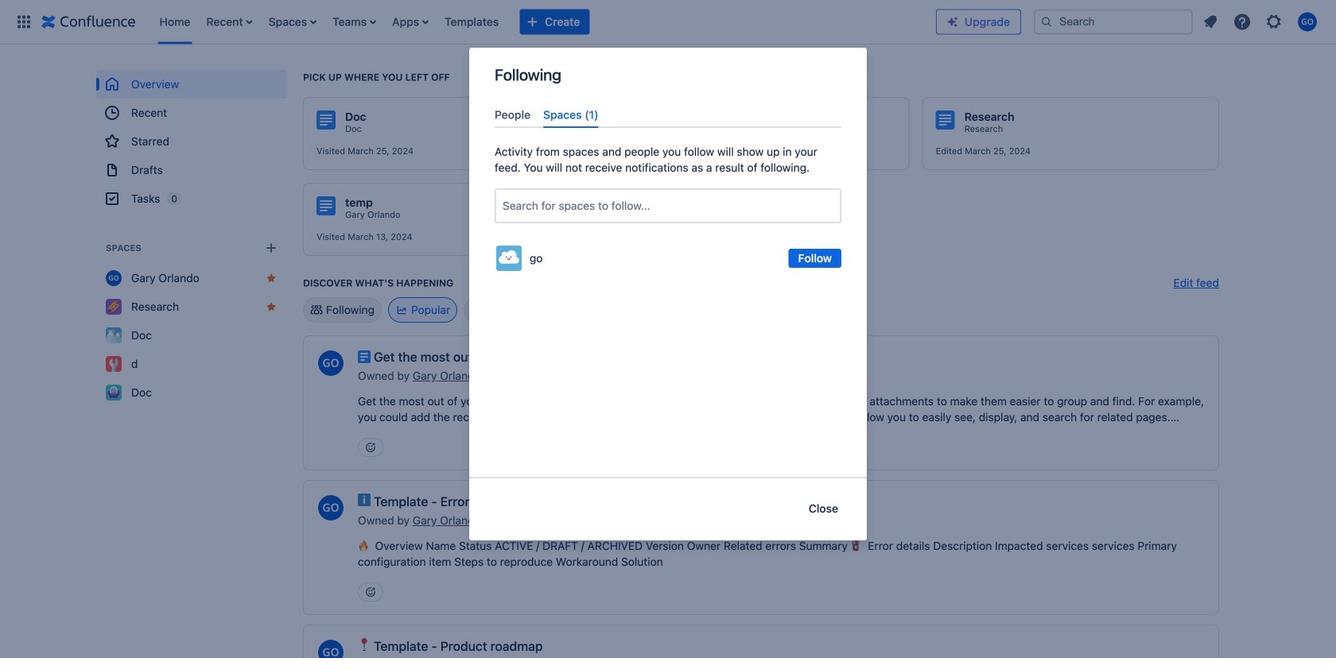 Task type: describe. For each thing, give the bounding box(es) containing it.
unstar this space image
[[265, 301, 278, 313]]

1 horizontal spatial list
[[1196, 8, 1327, 36]]

create a space image
[[262, 239, 281, 258]]

0 horizontal spatial list
[[152, 0, 936, 44]]

settings icon image
[[1264, 12, 1284, 31]]

search image
[[1040, 16, 1053, 28]]



Task type: vqa. For each thing, say whether or not it's contained in the screenshot.
list
yes



Task type: locate. For each thing, give the bounding box(es) containing it.
:information_source: image
[[358, 494, 371, 507], [358, 494, 371, 507]]

1 list item from the left
[[202, 0, 257, 44]]

list
[[152, 0, 936, 44], [1196, 8, 1327, 36]]

None search field
[[1034, 9, 1193, 35]]

1 horizontal spatial list item
[[328, 0, 381, 44]]

banner
[[0, 0, 1336, 45]]

unstar this space image
[[265, 272, 278, 285]]

group
[[96, 70, 287, 213]]

None text field
[[503, 198, 506, 214]]

Search field
[[1034, 9, 1193, 35]]

dialog
[[469, 48, 867, 541]]

tab list
[[488, 102, 848, 128]]

list item
[[202, 0, 257, 44], [328, 0, 381, 44]]

:round_pushpin: image
[[358, 639, 371, 651]]

confluence image
[[41, 12, 136, 31], [41, 12, 136, 31]]

global element
[[10, 0, 936, 44]]

0 horizontal spatial list item
[[202, 0, 257, 44]]

2 list item from the left
[[328, 0, 381, 44]]

premium image
[[946, 16, 959, 28]]

:round_pushpin: image
[[358, 639, 371, 651]]



